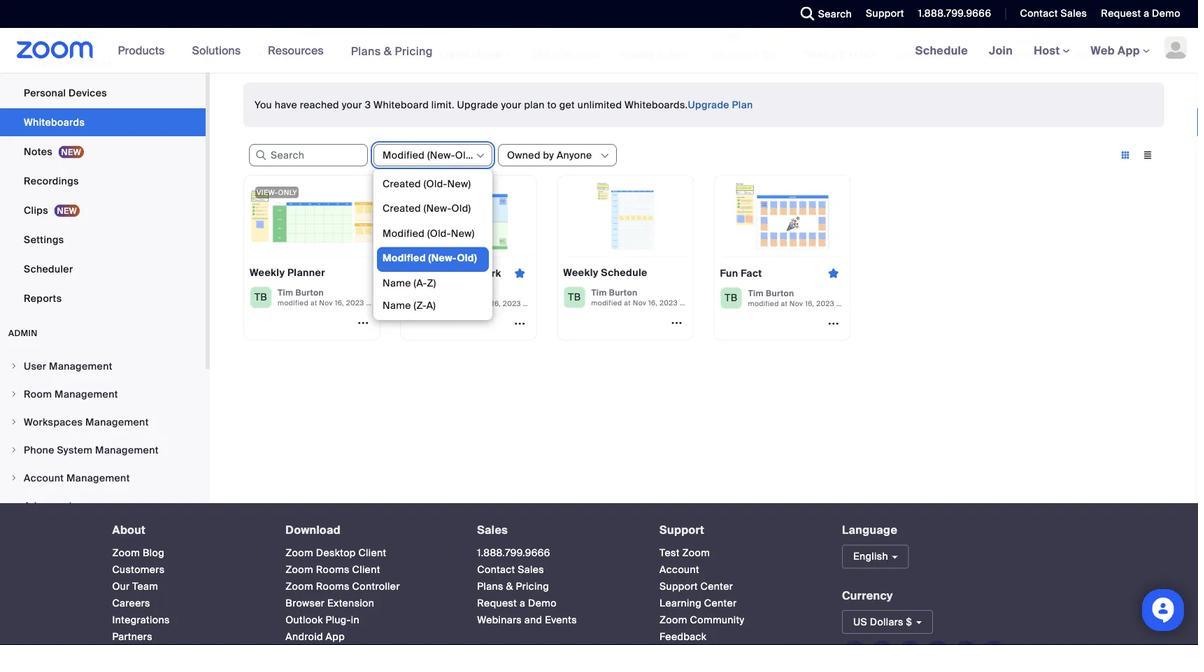 Task type: locate. For each thing, give the bounding box(es) containing it.
cynefin framework, modified at nov 16, 2023 by tim burton, link, starred element
[[400, 175, 571, 341]]

1 horizontal spatial account
[[660, 564, 700, 577]]

by for weekly planner
[[366, 299, 374, 308]]

(new- up created (old-new)
[[428, 149, 455, 162]]

phone down workspaces
[[24, 444, 54, 457]]

tb for fun fact
[[725, 292, 738, 305]]

1.888.799.9666 button up report
[[908, 0, 995, 28]]

created (old-new)
[[383, 177, 471, 190]]

click to unstar the whiteboard cynefin framework image
[[509, 267, 531, 280]]

0 vertical spatial created
[[383, 177, 421, 190]]

3 modified from the top
[[383, 252, 426, 265]]

0 vertical spatial account
[[24, 472, 64, 485]]

fun inside button
[[258, 48, 275, 61]]

1 vertical spatial a
[[803, 48, 808, 61]]

contact down 1.888.799.9666 link
[[477, 564, 515, 577]]

1 vertical spatial cynefin framework
[[407, 267, 502, 280]]

center up community
[[705, 598, 737, 611]]

1 horizontal spatial app
[[1118, 43, 1141, 58]]

0 vertical spatial &
[[384, 44, 392, 58]]

modified up "name (a-z)"
[[383, 252, 426, 265]]

modified for cynefin framework
[[435, 300, 466, 309]]

created for created (old-new)
[[383, 177, 421, 190]]

products button
[[118, 28, 171, 73]]

right image left the system
[[10, 447, 18, 455]]

support right search
[[866, 7, 905, 20]]

1 vertical spatial modified (new-old)
[[383, 252, 477, 265]]

0 vertical spatial modified (new-old)
[[383, 149, 475, 162]]

1 vertical spatial (new-
[[424, 202, 452, 215]]

0 horizontal spatial request
[[477, 598, 517, 611]]

advanced menu item
[[0, 493, 206, 520]]

cynefin up (z-
[[407, 267, 444, 280]]

1 vertical spatial contact
[[477, 564, 515, 577]]

pricing inside 1.888.799.9666 contact sales plans & pricing request a demo webinars and events
[[516, 581, 549, 594]]

modified (new-old) down modified (old-new)
[[383, 252, 477, 265]]

and left events
[[525, 615, 543, 627]]

plans inside 1.888.799.9666 contact sales plans & pricing request a demo webinars and events
[[477, 581, 504, 594]]

right image left account management
[[10, 474, 18, 483]]

a up web app dropdown button
[[1144, 7, 1150, 20]]

digital
[[440, 48, 470, 61]]

demo up profile picture at the top
[[1153, 7, 1181, 20]]

0 vertical spatial fact
[[278, 48, 299, 61]]

client
[[359, 547, 387, 560], [352, 564, 380, 577]]

zoom blog customers our team careers integrations partners
[[112, 547, 170, 644]]

created (new-old)
[[383, 202, 471, 215]]

modified inside dropdown button
[[383, 149, 425, 162]]

weekly planner inside "button"
[[803, 48, 876, 61]]

management for asset management
[[1106, 48, 1169, 61]]

old) left 'hide options' icon
[[455, 149, 475, 162]]

modified up created (old-new)
[[383, 149, 425, 162]]

tim burton modified at nov 16, 2023 by tim burton down click to unstar the whiteboard cynefin framework icon
[[435, 288, 571, 309]]

tb inside "cynefin framework, modified at nov 16, 2023 by tim burton, link, starred" element
[[412, 292, 424, 305]]

2 vertical spatial sales
[[518, 564, 545, 577]]

feedback
[[660, 631, 707, 644]]

right image left room
[[10, 391, 18, 399]]

created down created (old-new)
[[383, 202, 421, 215]]

tim burton modified at nov 16, 2023 by tim burton up 'more options for weekly schedule' image
[[592, 287, 728, 308]]

zoom desktop client zoom rooms client zoom rooms controller browser extension outlook plug-in android app
[[286, 547, 400, 644]]

1 phone from the top
[[24, 28, 54, 41]]

1 horizontal spatial canvas
[[523, 48, 558, 61]]

right image inside advanced menu item
[[10, 502, 18, 511]]

1 vertical spatial modified
[[383, 227, 425, 240]]

new) up 'cynefin framework' application
[[451, 227, 475, 240]]

right image
[[10, 391, 18, 399], [10, 419, 18, 427], [10, 474, 18, 483]]

support inside test zoom account support center learning center zoom community feedback
[[660, 581, 698, 594]]

0 vertical spatial right image
[[10, 363, 18, 371]]

2 name from the top
[[383, 299, 411, 312]]

thumbnail of fun fact image
[[720, 181, 845, 251]]

whiteboard
[[374, 98, 429, 111]]

weekly planner down thumbnail of weekly planner on the top left
[[250, 267, 325, 280]]

management for workspaces management
[[85, 416, 149, 429]]

$
[[907, 616, 913, 629]]

2 vertical spatial (new-
[[429, 252, 457, 265]]

1 vertical spatial planner
[[288, 267, 325, 280]]

0 horizontal spatial framework
[[447, 267, 502, 280]]

request a demo link
[[1091, 0, 1199, 28], [1102, 7, 1181, 20], [477, 598, 557, 611]]

tim burton modified at nov 16, 2023 by tim burton up more options for weekly planner image
[[278, 287, 414, 308]]

16, for fun fact
[[806, 300, 815, 309]]

tim burton modified at nov 16, 2023 by tim burton inside "cynefin framework, modified at nov 16, 2023 by tim burton, link, starred" element
[[435, 288, 571, 309]]

nov for cynefin framework
[[476, 300, 490, 309]]

management for user management
[[49, 360, 113, 373]]

1 horizontal spatial request
[[1102, 7, 1142, 20]]

contact
[[1021, 7, 1059, 20], [477, 564, 515, 577]]

management inside button
[[1106, 48, 1169, 61]]

name left (z-
[[383, 299, 411, 312]]

right image left the user
[[10, 363, 18, 371]]

1 vertical spatial framework
[[447, 267, 502, 280]]

about
[[112, 523, 146, 538]]

0 horizontal spatial app
[[326, 631, 345, 644]]

(old- up the created (new-old)
[[424, 177, 448, 190]]

fact inside button
[[278, 48, 299, 61]]

weekly planner, modified at nov 16, 2023 by tim burton, link element
[[244, 175, 414, 341]]

about link
[[112, 523, 146, 538]]

1.888.799.9666 inside button
[[919, 7, 992, 20]]

cynefin framework
[[985, 48, 1077, 61], [407, 267, 502, 280]]

fun
[[258, 48, 275, 61], [720, 267, 739, 280]]

by up 'more options for cynefin framework' image
[[523, 300, 531, 309]]

banner
[[0, 28, 1199, 74]]

schedule inside 'element'
[[658, 48, 703, 61]]

1.888.799.9666 inside 1.888.799.9666 contact sales plans & pricing request a demo webinars and events
[[477, 547, 551, 560]]

nov for fun fact
[[790, 300, 804, 309]]

fact
[[278, 48, 299, 61], [741, 267, 763, 280]]

learning down support center link
[[660, 598, 702, 611]]

weekly planner
[[803, 48, 876, 61], [250, 267, 325, 280]]

right image left workspaces
[[10, 419, 18, 427]]

1 vertical spatial (old-
[[428, 227, 451, 240]]

(old- down the created (new-old)
[[428, 227, 451, 240]]

1 horizontal spatial demo
[[1153, 7, 1181, 20]]

cynefin right report
[[985, 48, 1022, 61]]

nov for weekly planner
[[319, 299, 333, 308]]

1.888.799.9666 up schedule link
[[919, 7, 992, 20]]

test zoom link
[[660, 547, 710, 560]]

fact inside application
[[741, 267, 763, 280]]

1 horizontal spatial sales
[[518, 564, 545, 577]]

z)
[[427, 277, 436, 290]]

2 vertical spatial a
[[520, 598, 526, 611]]

2023 up more options for weekly planner image
[[346, 299, 364, 308]]

(new- up z)
[[429, 252, 457, 265]]

right image inside room management menu item
[[10, 391, 18, 399]]

& inside product information "navigation"
[[384, 44, 392, 58]]

by right owned
[[543, 149, 554, 162]]

your
[[342, 98, 362, 111], [501, 98, 522, 111]]

right image left advanced
[[10, 502, 18, 511]]

contact up host
[[1021, 7, 1059, 20]]

zoom inside zoom blog customers our team careers integrations partners
[[112, 547, 140, 560]]

phone link
[[0, 20, 206, 48]]

0 horizontal spatial 1.888.799.9666
[[477, 547, 551, 560]]

cynefin
[[985, 48, 1022, 61], [407, 267, 444, 280]]

personal contacts
[[24, 57, 112, 70]]

resources
[[268, 43, 324, 58]]

plans up webinars
[[477, 581, 504, 594]]

modified (new-old) up created (old-new)
[[383, 149, 475, 162]]

tell
[[762, 48, 778, 61]]

cynefin inside 'cynefin framework' application
[[407, 267, 444, 280]]

0 vertical spatial plans
[[351, 44, 381, 58]]

thumbnail of weekly schedule image
[[564, 181, 688, 251]]

right image inside workspaces management menu item
[[10, 419, 18, 427]]

2 horizontal spatial a
[[1144, 7, 1150, 20]]

zoom blog link
[[112, 547, 164, 560]]

integrations link
[[112, 615, 170, 627]]

feedback button
[[660, 631, 707, 644]]

0 vertical spatial right image
[[10, 391, 18, 399]]

unlimited
[[578, 98, 622, 111]]

account up advanced
[[24, 472, 64, 485]]

your left 3
[[342, 98, 362, 111]]

currency
[[843, 589, 894, 604]]

2 rooms from the top
[[316, 581, 350, 594]]

1 vertical spatial right image
[[10, 419, 18, 427]]

by up more options for fun fact image
[[837, 300, 845, 309]]

0 vertical spatial pricing
[[395, 44, 433, 58]]

tim burton modified at nov 16, 2023 by tim burton down click to unstar the whiteboard fun fact icon
[[748, 288, 885, 309]]

1 horizontal spatial planner
[[840, 48, 876, 61]]

name left (a-
[[383, 277, 411, 290]]

& down 1.888.799.9666 link
[[506, 581, 514, 594]]

by inside "cynefin framework, modified at nov 16, 2023 by tim burton, link, starred" element
[[523, 300, 531, 309]]

a up webinars and events link
[[520, 598, 526, 611]]

2023 up more options for fun fact image
[[817, 300, 835, 309]]

product information navigation
[[108, 28, 444, 74]]

sales down 1.888.799.9666 link
[[518, 564, 545, 577]]

support up test zoom link
[[660, 523, 705, 538]]

2 right image from the top
[[10, 447, 18, 455]]

2 created from the top
[[383, 202, 421, 215]]

modified (new-old)
[[383, 149, 475, 162], [383, 252, 477, 265]]

laboratory report
[[894, 48, 981, 61]]

0 vertical spatial name
[[383, 277, 411, 290]]

2 canvas from the left
[[523, 48, 558, 61]]

1 vertical spatial cynefin
[[407, 267, 444, 280]]

0 vertical spatial 1.888.799.9666
[[919, 7, 992, 20]]

new) up the created (new-old)
[[448, 177, 471, 190]]

1 horizontal spatial and
[[741, 48, 759, 61]]

recordings
[[24, 175, 79, 188]]

uml
[[530, 48, 553, 61]]

1 created from the top
[[383, 177, 421, 190]]

sales up host dropdown button
[[1061, 7, 1088, 20]]

asset management
[[1076, 48, 1169, 61]]

a inside show and tell with a twist element
[[803, 48, 808, 61]]

right image for user
[[10, 363, 18, 371]]

host button
[[1034, 43, 1070, 58]]

phone for phone
[[24, 28, 54, 41]]

1 personal from the top
[[24, 57, 66, 70]]

center
[[701, 581, 734, 594], [705, 598, 737, 611]]

experience
[[393, 48, 447, 61]]

1 horizontal spatial cynefin
[[985, 48, 1022, 61]]

profile picture image
[[1165, 36, 1188, 59]]

16, for cynefin framework
[[492, 300, 501, 309]]

whiteboards link
[[0, 108, 206, 136]]

phone up zoom logo on the top left
[[24, 28, 54, 41]]

created up the created (new-old)
[[383, 177, 421, 190]]

plans up 3
[[351, 44, 381, 58]]

weekly planner down search
[[803, 48, 876, 61]]

app inside zoom desktop client zoom rooms client zoom rooms controller browser extension outlook plug-in android app
[[326, 631, 345, 644]]

thumbnail of cynefin framework image
[[407, 181, 531, 251]]

tb inside fun fact, modified at nov 16, 2023 by tim burton, link, starred element
[[725, 292, 738, 305]]

0 horizontal spatial planner
[[288, 267, 325, 280]]

0 vertical spatial fun fact
[[258, 48, 299, 61]]

0 vertical spatial weekly planner
[[803, 48, 876, 61]]

1 name from the top
[[383, 277, 411, 290]]

2 your from the left
[[501, 98, 522, 111]]

0 horizontal spatial account
[[24, 472, 64, 485]]

phone inside menu item
[[24, 444, 54, 457]]

1 vertical spatial personal
[[24, 86, 66, 99]]

1 horizontal spatial plans
[[477, 581, 504, 594]]

zoom logo image
[[17, 41, 94, 59]]

your left the 'plan'
[[501, 98, 522, 111]]

modified for fun fact
[[748, 300, 779, 309]]

16,
[[335, 299, 344, 308], [649, 299, 658, 308], [492, 300, 501, 309], [806, 300, 815, 309]]

1 vertical spatial learning
[[660, 598, 702, 611]]

phone for phone system management
[[24, 444, 54, 457]]

0 vertical spatial framework
[[1024, 48, 1077, 61]]

1 right image from the top
[[10, 363, 18, 371]]

uml class diagram element
[[528, 48, 625, 62]]

0 vertical spatial new)
[[448, 177, 471, 190]]

1.888.799.9666 down sales link
[[477, 547, 551, 560]]

0 vertical spatial phone
[[24, 28, 54, 41]]

tim burton modified at nov 16, 2023 by tim burton for cynefin framework
[[435, 288, 571, 309]]

room management
[[24, 388, 118, 401]]

grid mode, selected image
[[1115, 149, 1137, 162]]

at for cynefin framework
[[468, 300, 474, 309]]

2 personal from the top
[[24, 86, 66, 99]]

whiteboards
[[24, 116, 85, 129]]

1 vertical spatial and
[[525, 615, 543, 627]]

by for fun fact
[[837, 300, 845, 309]]

have
[[275, 98, 297, 111]]

request up webinars
[[477, 598, 517, 611]]

created
[[383, 177, 421, 190], [383, 202, 421, 215]]

1.888.799.9666 for 1.888.799.9666 contact sales plans & pricing request a demo webinars and events
[[477, 547, 551, 560]]

1 vertical spatial old)
[[452, 202, 471, 215]]

2 modified (new-old) from the top
[[383, 252, 477, 265]]

personal for personal contacts
[[24, 57, 66, 70]]

1 vertical spatial created
[[383, 202, 421, 215]]

0 vertical spatial weekly schedule
[[621, 48, 703, 61]]

personal devices
[[24, 86, 107, 99]]

weekly
[[621, 48, 655, 61], [803, 48, 837, 61], [250, 267, 285, 280], [564, 267, 599, 280]]

modified
[[278, 299, 309, 308], [592, 299, 622, 308], [435, 300, 466, 309], [748, 300, 779, 309]]

1 horizontal spatial upgrade
[[688, 98, 730, 111]]

1 horizontal spatial cynefin framework
[[985, 48, 1077, 61]]

support
[[866, 7, 905, 20], [660, 523, 705, 538], [660, 581, 698, 594]]

language
[[843, 523, 898, 538]]

0 vertical spatial (new-
[[428, 149, 455, 162]]

1 vertical spatial right image
[[10, 447, 18, 455]]

and inside button
[[741, 48, 759, 61]]

planner down thumbnail of weekly planner on the top left
[[288, 267, 325, 280]]

tim burton modified at nov 16, 2023 by tim burton inside weekly planner, modified at nov 16, 2023 by tim burton, link element
[[278, 287, 414, 308]]

list mode, not selected image
[[1137, 149, 1160, 162]]

sales up 1.888.799.9666 link
[[477, 523, 508, 538]]

2 phone from the top
[[24, 444, 54, 457]]

1 vertical spatial plans
[[477, 581, 504, 594]]

0 horizontal spatial and
[[525, 615, 543, 627]]

1.888.799.9666
[[919, 7, 992, 20], [477, 547, 551, 560]]

more options for weekly schedule image
[[666, 317, 688, 329]]

& inside 1.888.799.9666 contact sales plans & pricing request a demo webinars and events
[[506, 581, 514, 594]]

at for fun fact
[[781, 300, 788, 309]]

(old- for created
[[424, 177, 448, 190]]

0 horizontal spatial learning
[[349, 48, 390, 61]]

planner right twist
[[840, 48, 876, 61]]

banner containing products
[[0, 28, 1199, 74]]

weekly schedule inside 'element'
[[621, 48, 703, 61]]

partners
[[112, 631, 153, 644]]

(new- up modified (old-new)
[[424, 202, 452, 215]]

1 right image from the top
[[10, 391, 18, 399]]

user management menu item
[[0, 353, 206, 380]]

account management menu item
[[0, 465, 206, 492]]

a
[[1144, 7, 1150, 20], [803, 48, 808, 61], [520, 598, 526, 611]]

learning experience canvas button
[[346, 0, 485, 62]]

settings
[[24, 233, 64, 246]]

upgrade right limit.
[[457, 98, 499, 111]]

1 vertical spatial sales
[[477, 523, 508, 538]]

0 horizontal spatial &
[[384, 44, 392, 58]]

0 horizontal spatial cynefin
[[407, 267, 444, 280]]

1 vertical spatial demo
[[528, 598, 557, 611]]

sales inside 1.888.799.9666 contact sales plans & pricing request a demo webinars and events
[[518, 564, 545, 577]]

cynefin framework inside application
[[407, 267, 502, 280]]

1 modified from the top
[[383, 149, 425, 162]]

tb inside weekly planner, modified at nov 16, 2023 by tim burton, link element
[[255, 291, 267, 304]]

0 horizontal spatial a
[[520, 598, 526, 611]]

right image inside user management menu item
[[10, 363, 18, 371]]

hide options image
[[475, 150, 486, 162]]

1 vertical spatial fun
[[720, 267, 739, 280]]

center up the learning center "link"
[[701, 581, 734, 594]]

0 horizontal spatial fact
[[278, 48, 299, 61]]

right image inside phone system management menu item
[[10, 447, 18, 455]]

2 right image from the top
[[10, 419, 18, 427]]

weekly schedule up whiteboards.
[[621, 48, 703, 61]]

room management menu item
[[0, 381, 206, 408]]

2023 up 'more options for cynefin framework' image
[[503, 300, 521, 309]]

partners link
[[112, 631, 153, 644]]

1 canvas from the left
[[450, 48, 485, 61]]

modified (new-old) button
[[383, 145, 475, 166]]

new) for modified (old-new)
[[451, 227, 475, 240]]

more options for cynefin framework image
[[509, 318, 531, 330]]

asset management element
[[1074, 48, 1169, 62]]

1 horizontal spatial pricing
[[516, 581, 549, 594]]

burton
[[296, 287, 324, 298], [609, 287, 638, 298], [453, 288, 481, 299], [766, 288, 795, 299], [391, 299, 414, 308], [705, 299, 728, 308], [548, 300, 571, 309], [862, 300, 885, 309]]

by inside owned by anyone popup button
[[543, 149, 554, 162]]

learning up 3
[[349, 48, 390, 61]]

and left tell
[[741, 48, 759, 61]]

Search text field
[[249, 144, 368, 167]]

cynefin framework element
[[983, 48, 1077, 62]]

framework inside button
[[1024, 48, 1077, 61]]

0 vertical spatial demo
[[1153, 7, 1181, 20]]

0 horizontal spatial schedule
[[601, 267, 648, 280]]

modified
[[383, 149, 425, 162], [383, 227, 425, 240], [383, 252, 426, 265]]

upgrade left plan
[[688, 98, 730, 111]]

old) up modified (old-new)
[[452, 202, 471, 215]]

0 horizontal spatial fun fact
[[258, 48, 299, 61]]

phone system management menu item
[[0, 437, 206, 464]]

modified (new-old) inside list box
[[383, 252, 477, 265]]

0 vertical spatial old)
[[455, 149, 475, 162]]

2023 up 'more options for weekly schedule' image
[[660, 299, 678, 308]]

thumbnail of weekly planner image
[[250, 181, 375, 251]]

by inside "weekly schedule, modified at nov 16, 2023 by tim burton, link" element
[[680, 299, 688, 308]]

0 vertical spatial rooms
[[316, 564, 350, 577]]

list box
[[377, 173, 489, 317]]

tb for cynefin framework
[[412, 292, 424, 305]]

0 horizontal spatial fun
[[258, 48, 275, 61]]

right image
[[10, 363, 18, 371], [10, 447, 18, 455], [10, 502, 18, 511]]

community
[[690, 615, 745, 627]]

webinars
[[477, 615, 522, 627]]

0 vertical spatial personal
[[24, 57, 66, 70]]

phone inside 'link'
[[24, 28, 54, 41]]

web app button
[[1091, 43, 1151, 58]]

by inside weekly planner, modified at nov 16, 2023 by tim burton, link element
[[366, 299, 374, 308]]

3 right image from the top
[[10, 474, 18, 483]]

tim burton modified at nov 16, 2023 by tim burton
[[278, 287, 414, 308], [592, 287, 728, 308], [435, 288, 571, 309], [748, 288, 885, 309]]

0 horizontal spatial pricing
[[395, 44, 433, 58]]

1 vertical spatial weekly planner
[[250, 267, 325, 280]]

3 right image from the top
[[10, 502, 18, 511]]

account down test zoom link
[[660, 564, 700, 577]]

1 vertical spatial &
[[506, 581, 514, 594]]

plans & pricing link
[[351, 44, 433, 58], [351, 44, 433, 58], [477, 581, 549, 594]]

digital marketing canvas button
[[437, 0, 558, 62]]

1 horizontal spatial fun fact
[[720, 267, 763, 280]]

more options for fun fact image
[[823, 318, 845, 330]]

1.888.799.9666 contact sales plans & pricing request a demo webinars and events
[[477, 547, 577, 627]]

0 vertical spatial cynefin framework
[[985, 48, 1077, 61]]

by up 'more options for weekly schedule' image
[[680, 299, 688, 308]]

(old-
[[424, 177, 448, 190], [428, 227, 451, 240]]

by up more options for weekly planner image
[[366, 299, 374, 308]]

a right with
[[803, 48, 808, 61]]

1 horizontal spatial fun
[[720, 267, 739, 280]]

1 vertical spatial request
[[477, 598, 517, 611]]

0 vertical spatial planner
[[840, 48, 876, 61]]

modified down the created (new-old)
[[383, 227, 425, 240]]

rooms down zoom rooms client link
[[316, 581, 350, 594]]

1 horizontal spatial weekly planner
[[803, 48, 876, 61]]

personal up "personal devices"
[[24, 57, 66, 70]]

anyone
[[557, 149, 592, 162]]

weekly schedule down thumbnail of weekly schedule
[[564, 267, 648, 280]]

contact inside 1.888.799.9666 contact sales plans & pricing request a demo webinars and events
[[477, 564, 515, 577]]

0 vertical spatial client
[[359, 547, 387, 560]]

management for room management
[[55, 388, 118, 401]]

at for weekly planner
[[311, 299, 317, 308]]

you have reached your 3 whiteboard limit. upgrade your plan to get unlimited whiteboards. upgrade plan
[[255, 98, 753, 111]]

personal up whiteboards on the top left of page
[[24, 86, 66, 99]]

support down account link
[[660, 581, 698, 594]]

right image inside account management menu item
[[10, 474, 18, 483]]

planner inside "button"
[[840, 48, 876, 61]]

rooms down desktop
[[316, 564, 350, 577]]

search
[[819, 7, 852, 20]]

reports
[[24, 292, 62, 305]]

demo
[[1153, 7, 1181, 20], [528, 598, 557, 611]]

1 vertical spatial fact
[[741, 267, 763, 280]]

careers link
[[112, 598, 150, 611]]

0 horizontal spatial weekly planner
[[250, 267, 325, 280]]

2 vertical spatial right image
[[10, 474, 18, 483]]

old) down thumbnail of cynefin framework
[[457, 252, 477, 265]]

& left experience
[[384, 44, 392, 58]]

1 horizontal spatial your
[[501, 98, 522, 111]]

weekly inside 'element'
[[621, 48, 655, 61]]

laboratory report button
[[892, 0, 981, 62]]

1 vertical spatial fun fact
[[720, 267, 763, 280]]

digital marketing canvas
[[440, 48, 558, 61]]

phone
[[24, 28, 54, 41], [24, 444, 54, 457]]

by inside fun fact, modified at nov 16, 2023 by tim burton, link, starred element
[[837, 300, 845, 309]]

planner
[[840, 48, 876, 61], [288, 267, 325, 280]]

personal for personal devices
[[24, 86, 66, 99]]

demo up webinars and events link
[[528, 598, 557, 611]]

1 vertical spatial rooms
[[316, 581, 350, 594]]

tim burton modified at nov 16, 2023 by tim burton inside fun fact, modified at nov 16, 2023 by tim burton, link, starred element
[[748, 288, 885, 309]]

request up web app dropdown button
[[1102, 7, 1142, 20]]

tim burton modified at nov 16, 2023 by tim burton for weekly planner
[[278, 287, 414, 308]]

customers link
[[112, 564, 165, 577]]



Task type: describe. For each thing, give the bounding box(es) containing it.
our team link
[[112, 581, 158, 594]]

1.888.799.9666 link
[[477, 547, 551, 560]]

download
[[286, 523, 341, 538]]

limit.
[[432, 98, 455, 111]]

management for account management
[[66, 472, 130, 485]]

fun fact inside application
[[720, 267, 763, 280]]

personal devices link
[[0, 79, 206, 107]]

outlook plug-in link
[[286, 615, 360, 627]]

learning center link
[[660, 598, 737, 611]]

dollars
[[870, 616, 904, 629]]

asset
[[1076, 48, 1104, 61]]

new) for created (old-new)
[[448, 177, 471, 190]]

owned by anyone
[[507, 149, 592, 162]]

digital marketing canvas element
[[437, 48, 558, 62]]

learning experience canvas
[[349, 48, 485, 61]]

admin menu menu
[[0, 353, 206, 521]]

personal contacts link
[[0, 50, 206, 78]]

plan
[[524, 98, 545, 111]]

more options for weekly planner image
[[352, 317, 375, 329]]

marketing
[[473, 48, 521, 61]]

solutions
[[192, 43, 241, 58]]

weekly schedule, modified at nov 16, 2023 by tim burton, link element
[[557, 175, 728, 341]]

1 vertical spatial center
[[705, 598, 737, 611]]

modified for weekly planner
[[278, 299, 309, 308]]

fun fact inside button
[[258, 48, 299, 61]]

resources button
[[268, 28, 330, 73]]

phone system management
[[24, 444, 159, 457]]

click to unstar the whiteboard fun fact image
[[823, 267, 845, 280]]

request inside 1.888.799.9666 contact sales plans & pricing request a demo webinars and events
[[477, 598, 517, 611]]

0 vertical spatial center
[[701, 581, 734, 594]]

plans & pricing
[[351, 44, 433, 58]]

zoom rooms controller link
[[286, 581, 400, 594]]

show options image
[[600, 150, 611, 162]]

desktop
[[316, 547, 356, 560]]

(old- for modified
[[428, 227, 451, 240]]

weekly inside application
[[250, 267, 285, 280]]

show and tell with a twist button
[[710, 0, 835, 62]]

weekly planner inside application
[[250, 267, 325, 280]]

diagram
[[585, 48, 625, 61]]

framework inside application
[[447, 267, 502, 280]]

twist
[[811, 48, 835, 61]]

notes
[[24, 145, 52, 158]]

side navigation navigation
[[0, 0, 210, 521]]

weekly planner button
[[801, 0, 885, 62]]

cynefin inside cynefin framework element
[[985, 48, 1022, 61]]

zoom desktop client link
[[286, 547, 387, 560]]

laboratory report element
[[892, 48, 981, 62]]

tb inside "weekly schedule, modified at nov 16, 2023 by tim burton, link" element
[[568, 291, 581, 304]]

zoom rooms client link
[[286, 564, 380, 577]]

cynefin framework application
[[407, 263, 531, 285]]

class
[[555, 48, 582, 61]]

16, for weekly planner
[[335, 299, 344, 308]]

contacts
[[69, 57, 112, 70]]

support center link
[[660, 581, 734, 594]]

learning inside test zoom account support center learning center zoom community feedback
[[660, 598, 702, 611]]

customers
[[112, 564, 165, 577]]

0 vertical spatial contact
[[1021, 7, 1059, 20]]

2023 for weekly planner
[[346, 299, 364, 308]]

1.888.799.9666 for 1.888.799.9666
[[919, 7, 992, 20]]

weekly planner application
[[250, 263, 375, 284]]

account inside test zoom account support center learning center zoom community feedback
[[660, 564, 700, 577]]

scheduler
[[24, 263, 73, 276]]

personal menu menu
[[0, 0, 206, 314]]

0 horizontal spatial sales
[[477, 523, 508, 538]]

by for cynefin framework
[[523, 300, 531, 309]]

canvas for learning experience canvas
[[450, 48, 485, 61]]

host
[[1034, 43, 1063, 58]]

clips link
[[0, 197, 206, 225]]

view-only
[[257, 188, 297, 197]]

weekly schedule button
[[619, 0, 703, 62]]

view-
[[257, 188, 278, 197]]

recordings link
[[0, 167, 206, 195]]

account management
[[24, 472, 130, 485]]

show
[[712, 48, 738, 61]]

right image for account management
[[10, 474, 18, 483]]

account link
[[660, 564, 700, 577]]

fun inside application
[[720, 267, 739, 280]]

integrations
[[112, 615, 170, 627]]

laboratory
[[894, 48, 946, 61]]

clips
[[24, 204, 48, 217]]

(new- inside dropdown button
[[428, 149, 455, 162]]

controller
[[352, 581, 400, 594]]

report
[[948, 48, 981, 61]]

extension
[[327, 598, 375, 611]]

show and tell with a twist element
[[710, 48, 835, 62]]

devices
[[69, 86, 107, 99]]

settings link
[[0, 226, 206, 254]]

2023 for fun fact
[[817, 300, 835, 309]]

owned by anyone button
[[507, 145, 599, 166]]

1 your from the left
[[342, 98, 362, 111]]

1 rooms from the top
[[316, 564, 350, 577]]

meetings navigation
[[905, 28, 1199, 74]]

name for name (a-z)
[[383, 277, 411, 290]]

right image for workspaces management
[[10, 419, 18, 427]]

planner inside application
[[288, 267, 325, 280]]

account inside menu item
[[24, 472, 64, 485]]

2 vertical spatial old)
[[457, 252, 477, 265]]

1 vertical spatial support
[[660, 523, 705, 538]]

(a-
[[414, 277, 427, 290]]

1.888.799.9666 button up schedule link
[[919, 7, 992, 20]]

reached
[[300, 98, 339, 111]]

join link
[[979, 28, 1024, 73]]

android app link
[[286, 631, 345, 644]]

products
[[118, 43, 165, 58]]

web app
[[1091, 43, 1141, 58]]

join
[[990, 43, 1013, 58]]

events
[[545, 615, 577, 627]]

0 vertical spatial support
[[866, 7, 905, 20]]

1 modified (new-old) from the top
[[383, 149, 475, 162]]

notes link
[[0, 138, 206, 166]]

tim burton modified at nov 16, 2023 by tim burton inside "weekly schedule, modified at nov 16, 2023 by tim burton, link" element
[[592, 287, 728, 308]]

right image for room management
[[10, 391, 18, 399]]

fun fact, modified at nov 16, 2023 by tim burton, link, starred element
[[714, 175, 885, 341]]

1 upgrade from the left
[[457, 98, 499, 111]]

tb for weekly planner
[[255, 291, 267, 304]]

uml class diagram
[[530, 48, 625, 61]]

weekly inside "button"
[[803, 48, 837, 61]]

2 horizontal spatial sales
[[1061, 7, 1088, 20]]

1 vertical spatial client
[[352, 564, 380, 577]]

get
[[560, 98, 575, 111]]

a inside 1.888.799.9666 contact sales plans & pricing request a demo webinars and events
[[520, 598, 526, 611]]

upgrade plan button
[[688, 94, 753, 116]]

(z-
[[414, 299, 427, 312]]

pricing inside product information "navigation"
[[395, 44, 433, 58]]

careers
[[112, 598, 150, 611]]

search button
[[791, 0, 856, 28]]

app inside meetings navigation
[[1118, 43, 1141, 58]]

canvas for digital marketing canvas
[[523, 48, 558, 61]]

browser extension link
[[286, 598, 375, 611]]

with
[[780, 48, 800, 61]]

2023 for cynefin framework
[[503, 300, 521, 309]]

outlook
[[286, 615, 323, 627]]

asset management button
[[1074, 0, 1169, 62]]

test zoom account support center learning center zoom community feedback
[[660, 547, 745, 644]]

fun fact application
[[720, 263, 845, 285]]

created for created (new-old)
[[383, 202, 421, 215]]

0 vertical spatial request
[[1102, 7, 1142, 20]]

fun fact element
[[255, 48, 339, 62]]

weekly schedule element
[[619, 48, 703, 62]]

right image for phone
[[10, 447, 18, 455]]

tim burton modified at nov 16, 2023 by tim burton for fun fact
[[748, 288, 885, 309]]

web
[[1091, 43, 1116, 58]]

weekly planner element
[[801, 48, 885, 62]]

1 vertical spatial weekly schedule
[[564, 267, 648, 280]]

list box containing created (old-new)
[[377, 173, 489, 317]]

in
[[351, 615, 360, 627]]

learning inside button
[[349, 48, 390, 61]]

uml class diagram button
[[528, 0, 625, 62]]

whiteboards.
[[625, 98, 688, 111]]

android
[[286, 631, 323, 644]]

demo inside 1.888.799.9666 contact sales plans & pricing request a demo webinars and events
[[528, 598, 557, 611]]

plug-
[[326, 615, 351, 627]]

name for name (z-a)
[[383, 299, 411, 312]]

workspaces management menu item
[[0, 409, 206, 436]]

schedule inside meetings navigation
[[916, 43, 969, 58]]

and inside 1.888.799.9666 contact sales plans & pricing request a demo webinars and events
[[525, 615, 543, 627]]

solutions button
[[192, 28, 247, 73]]

2 modified from the top
[[383, 227, 425, 240]]

system
[[57, 444, 93, 457]]

sales link
[[477, 523, 508, 538]]

2 upgrade from the left
[[688, 98, 730, 111]]

old) inside dropdown button
[[455, 149, 475, 162]]

team
[[132, 581, 158, 594]]

plans inside product information "navigation"
[[351, 44, 381, 58]]

learning experience canvas element
[[346, 48, 485, 62]]

cynefin framework inside button
[[985, 48, 1077, 61]]

name (a-z)
[[383, 277, 436, 290]]

test
[[660, 547, 680, 560]]



Task type: vqa. For each thing, say whether or not it's contained in the screenshot.
Media
no



